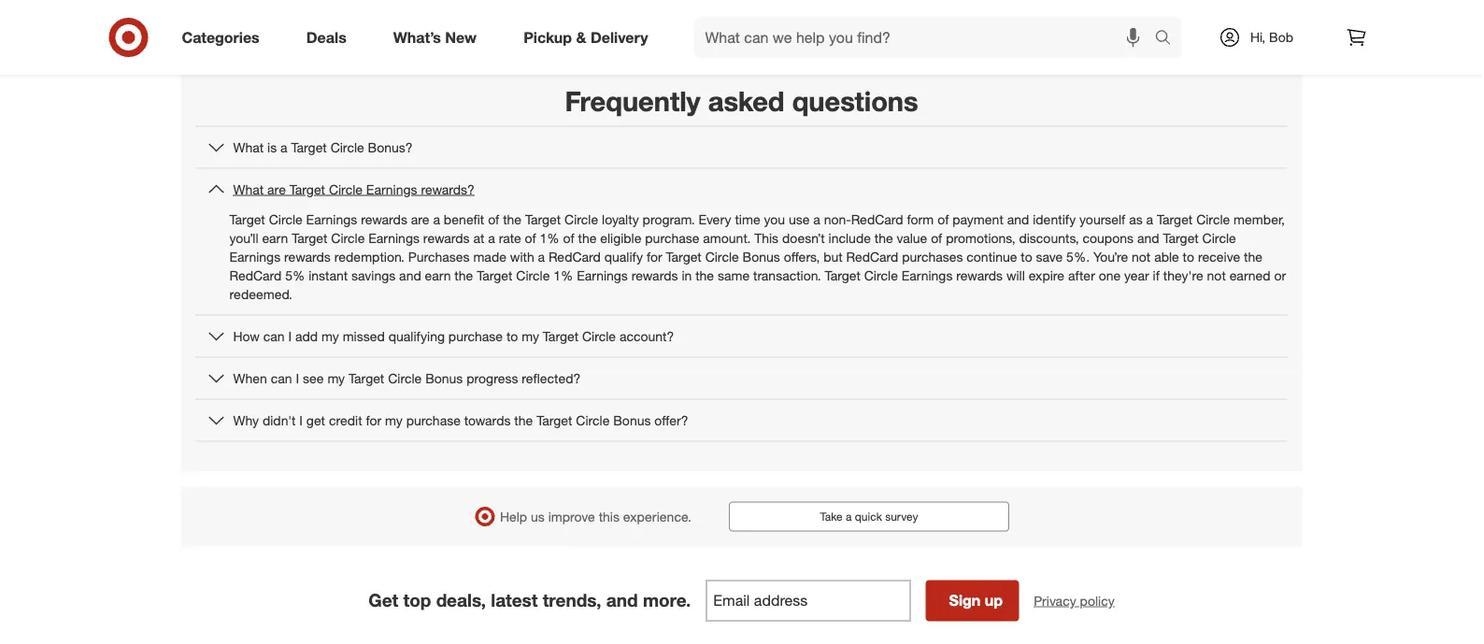 Task type: describe. For each thing, give the bounding box(es) containing it.
how can i add my missed qualifying purchase to my target circle account? button
[[196, 316, 1288, 357]]

earnings down you'll
[[230, 248, 281, 265]]

what is a target circle bonus?
[[233, 139, 413, 155]]

deals,
[[436, 590, 486, 611]]

if
[[1154, 267, 1160, 283]]

1 vertical spatial earn
[[425, 267, 451, 283]]

or
[[1275, 267, 1287, 283]]

the inside dropdown button
[[515, 412, 533, 428]]

sign up
[[950, 591, 1003, 610]]

redcard down "include" on the top of page
[[847, 248, 899, 265]]

amount.
[[703, 230, 751, 246]]

what are target circle earnings rewards?
[[233, 181, 475, 197]]

1 horizontal spatial to
[[1021, 248, 1033, 265]]

as
[[1130, 211, 1143, 227]]

for inside target circle earnings rewards are a benefit of the target circle loyalty program. every time you use a non-redcard form of payment and identify yourself as a target circle member, you'll earn target circle earnings rewards at a rate of 1% of the eligible purchase amount. this doesn't include the value of promotions, discounts, coupons and target circle earnings rewards redemption. purchases made with a redcard qualify for target circle bonus offers, but redcard purchases continue to save 5%. you're not able to receive the redcard 5% instant savings and earn the target circle 1% earnings rewards in the same transaction. target circle earnings rewards will expire after one year if they're not earned or redeemed.
[[647, 248, 663, 265]]

get
[[307, 412, 325, 428]]

but
[[824, 248, 843, 265]]

they're
[[1164, 267, 1204, 283]]

purchase inside target circle earnings rewards are a benefit of the target circle loyalty program. every time you use a non-redcard form of payment and identify yourself as a target circle member, you'll earn target circle earnings rewards at a rate of 1% of the eligible purchase amount. this doesn't include the value of promotions, discounts, coupons and target circle earnings rewards redemption. purchases made with a redcard qualify for target circle bonus offers, but redcard purchases continue to save 5%. you're not able to receive the redcard 5% instant savings and earn the target circle 1% earnings rewards in the same transaction. target circle earnings rewards will expire after one year if they're not earned or redeemed.
[[645, 230, 700, 246]]

is
[[267, 139, 277, 155]]

i for add
[[288, 328, 292, 344]]

account?
[[620, 328, 674, 344]]

discounts,
[[1020, 230, 1080, 246]]

5%.
[[1067, 248, 1090, 265]]

expire
[[1029, 267, 1065, 283]]

continue
[[967, 248, 1018, 265]]

offer?
[[655, 412, 689, 428]]

trends,
[[543, 590, 602, 611]]

purchase for account?
[[449, 328, 503, 344]]

a inside "button"
[[846, 510, 852, 524]]

can for how
[[264, 328, 285, 344]]

and up discounts,
[[1008, 211, 1030, 227]]

offers,
[[784, 248, 820, 265]]

frequently
[[565, 84, 701, 117]]

sign up button
[[926, 580, 1019, 621]]

are inside dropdown button
[[267, 181, 286, 197]]

sign
[[950, 591, 981, 610]]

1 horizontal spatial not
[[1208, 267, 1227, 283]]

receive
[[1199, 248, 1241, 265]]

reflected?
[[522, 370, 581, 386]]

after
[[1069, 267, 1096, 283]]

earnings down 'purchases'
[[902, 267, 953, 283]]

didn't
[[263, 412, 296, 428]]

a right use on the right
[[814, 211, 821, 227]]

of up with
[[525, 230, 536, 246]]

promotions,
[[946, 230, 1016, 246]]

redcard left the qualify
[[549, 248, 601, 265]]

my down when can i see my target circle bonus progress reflected?
[[385, 412, 403, 428]]

policy
[[1081, 592, 1115, 609]]

to inside dropdown button
[[507, 328, 518, 344]]

what's new link
[[378, 17, 500, 58]]

benefit
[[444, 211, 485, 227]]

qualifying
[[389, 328, 445, 344]]

experience.
[[624, 508, 692, 525]]

when
[[233, 370, 267, 386]]

asked
[[709, 84, 785, 117]]

instant
[[309, 267, 348, 283]]

what are target circle earnings rewards? button
[[196, 169, 1288, 210]]

and down as
[[1138, 230, 1160, 246]]

what for what are target circle earnings rewards?
[[233, 181, 264, 197]]

when can i see my target circle bonus progress reflected? button
[[196, 358, 1288, 399]]

a right at at the top left of page
[[488, 230, 495, 246]]

more.
[[643, 590, 691, 611]]

can for when
[[271, 370, 292, 386]]

pickup
[[524, 28, 572, 46]]

see
[[303, 370, 324, 386]]

you're
[[1094, 248, 1129, 265]]

with
[[510, 248, 535, 265]]

form
[[907, 211, 934, 227]]

0 horizontal spatial not
[[1132, 248, 1151, 265]]

identify
[[1033, 211, 1076, 227]]

rewards up redemption.
[[361, 211, 408, 227]]

able
[[1155, 248, 1180, 265]]

5%
[[285, 267, 305, 283]]

redcard up "include" on the top of page
[[852, 211, 904, 227]]

my up reflected?
[[522, 328, 539, 344]]

deals
[[306, 28, 347, 46]]

you
[[764, 211, 785, 227]]

bonus inside target circle earnings rewards are a benefit of the target circle loyalty program. every time you use a non-redcard form of payment and identify yourself as a target circle member, you'll earn target circle earnings rewards at a rate of 1% of the eligible purchase amount. this doesn't include the value of promotions, discounts, coupons and target circle earnings rewards redemption. purchases made with a redcard qualify for target circle bonus offers, but redcard purchases continue to save 5%. you're not able to receive the redcard 5% instant savings and earn the target circle 1% earnings rewards in the same transaction. target circle earnings rewards will expire after one year if they're not earned or redeemed.
[[743, 248, 781, 265]]

eligible
[[601, 230, 642, 246]]

member,
[[1234, 211, 1286, 227]]

bob
[[1270, 29, 1294, 45]]

categories link
[[166, 17, 283, 58]]

a right with
[[538, 248, 545, 265]]

earnings down the qualify
[[577, 267, 628, 283]]

in
[[682, 267, 692, 283]]

purchase for bonus
[[406, 412, 461, 428]]

of up the rate
[[488, 211, 500, 227]]

0 vertical spatial earn
[[262, 230, 288, 246]]

and down purchases
[[399, 267, 421, 283]]

2 horizontal spatial to
[[1183, 248, 1195, 265]]

this
[[599, 508, 620, 525]]

why didn't i get credit for my purchase towards the target circle bonus offer?
[[233, 412, 689, 428]]

the up the rate
[[503, 211, 522, 227]]

improve
[[549, 508, 595, 525]]

towards
[[464, 412, 511, 428]]

us
[[531, 508, 545, 525]]

purchases
[[408, 248, 470, 265]]

the left eligible
[[578, 230, 597, 246]]

1 horizontal spatial bonus
[[614, 412, 651, 428]]

of left eligible
[[563, 230, 575, 246]]

what for what is a target circle bonus?
[[233, 139, 264, 155]]



Task type: locate. For each thing, give the bounding box(es) containing it.
purchase down program. on the top
[[645, 230, 700, 246]]

rewards up purchases
[[423, 230, 470, 246]]

help
[[500, 508, 528, 525]]

earnings down bonus?
[[366, 181, 418, 197]]

will
[[1007, 267, 1026, 283]]

earn
[[262, 230, 288, 246], [425, 267, 451, 283]]

what up you'll
[[233, 181, 264, 197]]

i for see
[[296, 370, 299, 386]]

why
[[233, 412, 259, 428]]

privacy policy
[[1034, 592, 1115, 609]]

1 horizontal spatial for
[[647, 248, 663, 265]]

one
[[1099, 267, 1121, 283]]

earned
[[1230, 267, 1271, 283]]

1 vertical spatial i
[[296, 370, 299, 386]]

1 what from the top
[[233, 139, 264, 155]]

not up year on the right top
[[1132, 248, 1151, 265]]

i left see
[[296, 370, 299, 386]]

2 vertical spatial purchase
[[406, 412, 461, 428]]

what left is
[[233, 139, 264, 155]]

circle
[[331, 139, 364, 155], [329, 181, 363, 197], [269, 211, 303, 227], [565, 211, 599, 227], [1197, 211, 1231, 227], [331, 230, 365, 246], [1203, 230, 1237, 246], [706, 248, 739, 265], [516, 267, 550, 283], [865, 267, 898, 283], [583, 328, 616, 344], [388, 370, 422, 386], [576, 412, 610, 428]]

top
[[404, 590, 431, 611]]

qualify
[[605, 248, 643, 265]]

rate
[[499, 230, 521, 246]]

and left the more.
[[607, 590, 638, 611]]

purchases
[[903, 248, 964, 265]]

redcard
[[852, 211, 904, 227], [549, 248, 601, 265], [847, 248, 899, 265], [230, 267, 282, 283]]

are inside target circle earnings rewards are a benefit of the target circle loyalty program. every time you use a non-redcard form of payment and identify yourself as a target circle member, you'll earn target circle earnings rewards at a rate of 1% of the eligible purchase amount. this doesn't include the value of promotions, discounts, coupons and target circle earnings rewards redemption. purchases made with a redcard qualify for target circle bonus offers, but redcard purchases continue to save 5%. you're not able to receive the redcard 5% instant savings and earn the target circle 1% earnings rewards in the same transaction. target circle earnings rewards will expire after one year if they're not earned or redeemed.
[[411, 211, 430, 227]]

for right credit
[[366, 412, 382, 428]]

quick
[[855, 510, 883, 524]]

1%
[[540, 230, 560, 246], [554, 267, 574, 283]]

hi, bob
[[1251, 29, 1294, 45]]

1 vertical spatial 1%
[[554, 267, 574, 283]]

of right form
[[938, 211, 949, 227]]

What can we help you find? suggestions appear below search field
[[694, 17, 1160, 58]]

made
[[474, 248, 507, 265]]

of up 'purchases'
[[931, 230, 943, 246]]

&
[[576, 28, 587, 46]]

0 vertical spatial bonus
[[743, 248, 781, 265]]

i left the get
[[300, 412, 303, 428]]

1 vertical spatial can
[[271, 370, 292, 386]]

new
[[445, 28, 477, 46]]

for right the qualify
[[647, 248, 663, 265]]

deals link
[[291, 17, 370, 58]]

i
[[288, 328, 292, 344], [296, 370, 299, 386], [300, 412, 303, 428]]

up
[[985, 591, 1003, 610]]

to up the will
[[1021, 248, 1033, 265]]

bonus?
[[368, 139, 413, 155]]

the down purchases
[[455, 267, 473, 283]]

search
[[1147, 30, 1192, 48]]

0 horizontal spatial for
[[366, 412, 382, 428]]

purchase up progress
[[449, 328, 503, 344]]

1 horizontal spatial are
[[411, 211, 430, 227]]

bonus
[[743, 248, 781, 265], [426, 370, 463, 386], [614, 412, 651, 428]]

privacy policy link
[[1034, 591, 1115, 610]]

0 horizontal spatial bonus
[[426, 370, 463, 386]]

the right towards on the left bottom of page
[[515, 412, 533, 428]]

what is a target circle bonus? button
[[196, 127, 1288, 168]]

the left value
[[875, 230, 894, 246]]

use
[[789, 211, 810, 227]]

same
[[718, 267, 750, 283]]

to
[[1021, 248, 1033, 265], [1183, 248, 1195, 265], [507, 328, 518, 344]]

can
[[264, 328, 285, 344], [271, 370, 292, 386]]

savings
[[352, 267, 396, 283]]

can right how
[[264, 328, 285, 344]]

i left add
[[288, 328, 292, 344]]

i for get
[[300, 412, 303, 428]]

add
[[296, 328, 318, 344]]

0 horizontal spatial to
[[507, 328, 518, 344]]

privacy
[[1034, 592, 1077, 609]]

0 horizontal spatial are
[[267, 181, 286, 197]]

survey
[[886, 510, 919, 524]]

1 vertical spatial not
[[1208, 267, 1227, 283]]

the right in
[[696, 267, 714, 283]]

why didn't i get credit for my purchase towards the target circle bonus offer? button
[[196, 400, 1288, 441]]

2 what from the top
[[233, 181, 264, 197]]

not down the receive
[[1208, 267, 1227, 283]]

can right when
[[271, 370, 292, 386]]

delivery
[[591, 28, 649, 46]]

are down is
[[267, 181, 286, 197]]

hi,
[[1251, 29, 1266, 45]]

rewards up 5% at the top left of the page
[[284, 248, 331, 265]]

get
[[369, 590, 399, 611]]

take a quick survey button
[[729, 502, 1010, 532]]

doesn't
[[783, 230, 825, 246]]

for inside dropdown button
[[366, 412, 382, 428]]

a right as
[[1147, 211, 1154, 227]]

the
[[503, 211, 522, 227], [578, 230, 597, 246], [875, 230, 894, 246], [1245, 248, 1263, 265], [455, 267, 473, 283], [696, 267, 714, 283], [515, 412, 533, 428]]

None text field
[[706, 580, 911, 621]]

missed
[[343, 328, 385, 344]]

a inside dropdown button
[[281, 139, 288, 155]]

bonus left offer?
[[614, 412, 651, 428]]

get top deals, latest trends, and more.
[[369, 590, 691, 611]]

take
[[821, 510, 843, 524]]

redemption.
[[334, 248, 405, 265]]

purchase down when can i see my target circle bonus progress reflected?
[[406, 412, 461, 428]]

0 horizontal spatial earn
[[262, 230, 288, 246]]

frequently asked questions
[[565, 84, 919, 117]]

what's
[[393, 28, 441, 46]]

program.
[[643, 211, 695, 227]]

0 vertical spatial 1%
[[540, 230, 560, 246]]

loyalty
[[602, 211, 639, 227]]

earnings down what are target circle earnings rewards?
[[306, 211, 357, 227]]

yourself
[[1080, 211, 1126, 227]]

0 vertical spatial i
[[288, 328, 292, 344]]

rewards left in
[[632, 267, 678, 283]]

how
[[233, 328, 260, 344]]

questions
[[793, 84, 919, 117]]

a right take
[[846, 510, 852, 524]]

take a quick survey
[[821, 510, 919, 524]]

you'll
[[230, 230, 259, 246]]

1 vertical spatial purchase
[[449, 328, 503, 344]]

0 vertical spatial can
[[264, 328, 285, 344]]

what
[[233, 139, 264, 155], [233, 181, 264, 197]]

earnings up redemption.
[[369, 230, 420, 246]]

1 vertical spatial are
[[411, 211, 430, 227]]

earn right you'll
[[262, 230, 288, 246]]

0 vertical spatial for
[[647, 248, 663, 265]]

non-
[[824, 211, 852, 227]]

what's new
[[393, 28, 477, 46]]

2 horizontal spatial bonus
[[743, 248, 781, 265]]

value
[[897, 230, 928, 246]]

1 vertical spatial bonus
[[426, 370, 463, 386]]

earnings
[[366, 181, 418, 197], [306, 211, 357, 227], [369, 230, 420, 246], [230, 248, 281, 265], [577, 267, 628, 283], [902, 267, 953, 283]]

every
[[699, 211, 732, 227]]

0 vertical spatial purchase
[[645, 230, 700, 246]]

0 vertical spatial are
[[267, 181, 286, 197]]

pickup & delivery link
[[508, 17, 672, 58]]

are
[[267, 181, 286, 197], [411, 211, 430, 227]]

time
[[735, 211, 761, 227]]

0 vertical spatial not
[[1132, 248, 1151, 265]]

1 vertical spatial what
[[233, 181, 264, 197]]

not
[[1132, 248, 1151, 265], [1208, 267, 1227, 283]]

search button
[[1147, 17, 1192, 62]]

earn down purchases
[[425, 267, 451, 283]]

a left benefit
[[433, 211, 440, 227]]

progress
[[467, 370, 518, 386]]

bonus down how can i add my missed qualifying purchase to my target circle account?
[[426, 370, 463, 386]]

my right add
[[322, 328, 339, 344]]

pickup & delivery
[[524, 28, 649, 46]]

coupons
[[1083, 230, 1134, 246]]

redeemed.
[[230, 286, 293, 302]]

rewards
[[361, 211, 408, 227], [423, 230, 470, 246], [284, 248, 331, 265], [632, 267, 678, 283], [957, 267, 1003, 283]]

my
[[322, 328, 339, 344], [522, 328, 539, 344], [328, 370, 345, 386], [385, 412, 403, 428]]

credit
[[329, 412, 362, 428]]

2 vertical spatial bonus
[[614, 412, 651, 428]]

rewards down continue at the top of page
[[957, 267, 1003, 283]]

1 vertical spatial for
[[366, 412, 382, 428]]

my right see
[[328, 370, 345, 386]]

purchase
[[645, 230, 700, 246], [449, 328, 503, 344], [406, 412, 461, 428]]

0 vertical spatial what
[[233, 139, 264, 155]]

help us improve this experience.
[[500, 508, 692, 525]]

target circle earnings rewards are a benefit of the target circle loyalty program. every time you use a non-redcard form of payment and identify yourself as a target circle member, you'll earn target circle earnings rewards at a rate of 1% of the eligible purchase amount. this doesn't include the value of promotions, discounts, coupons and target circle earnings rewards redemption. purchases made with a redcard qualify for target circle bonus offers, but redcard purchases continue to save 5%. you're not able to receive the redcard 5% instant savings and earn the target circle 1% earnings rewards in the same transaction. target circle earnings rewards will expire after one year if they're not earned or redeemed.
[[230, 211, 1287, 302]]

to up progress
[[507, 328, 518, 344]]

bonus down this
[[743, 248, 781, 265]]

2 vertical spatial i
[[300, 412, 303, 428]]

to up they're
[[1183, 248, 1195, 265]]

1 horizontal spatial earn
[[425, 267, 451, 283]]

a right is
[[281, 139, 288, 155]]

earnings inside what are target circle earnings rewards? dropdown button
[[366, 181, 418, 197]]

are down rewards?
[[411, 211, 430, 227]]

redcard up redeemed.
[[230, 267, 282, 283]]

the up earned
[[1245, 248, 1263, 265]]

how can i add my missed qualifying purchase to my target circle account?
[[233, 328, 674, 344]]



Task type: vqa. For each thing, say whether or not it's contained in the screenshot.
the Exclusions Apply. button
no



